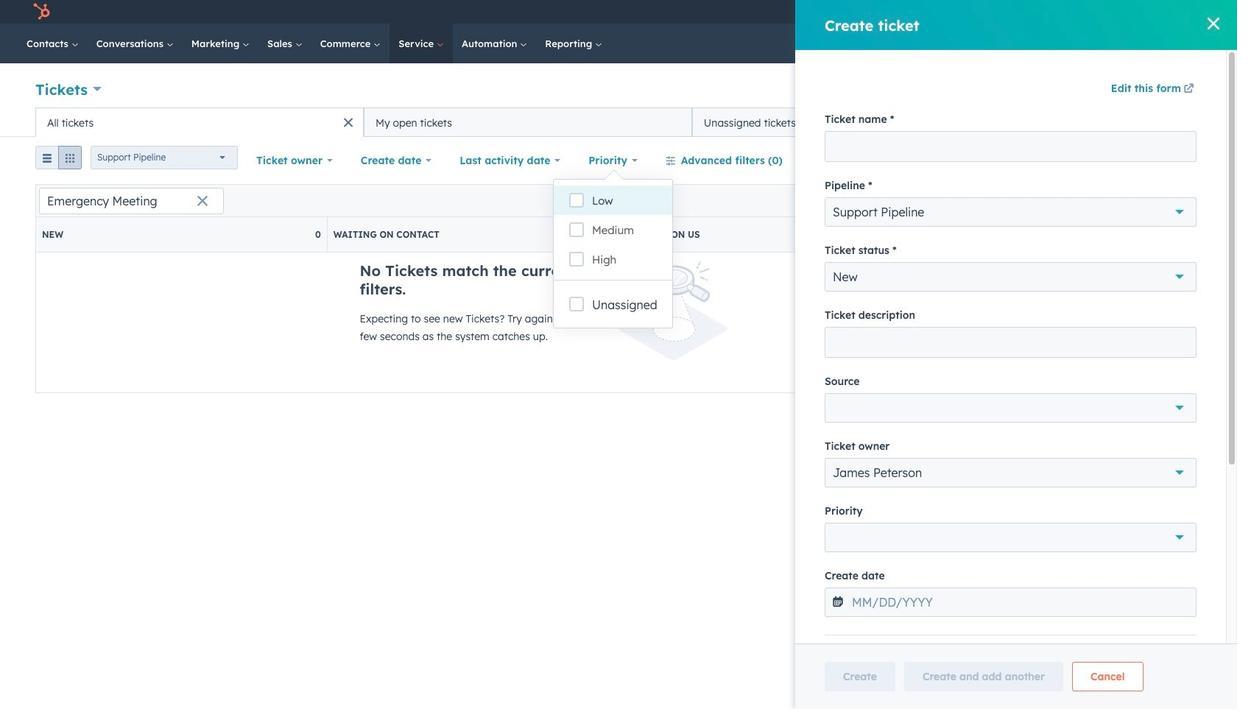 Task type: vqa. For each thing, say whether or not it's contained in the screenshot.
Search HubSpot SEARCH BOX
yes



Task type: locate. For each thing, give the bounding box(es) containing it.
Search ID, name, or description search field
[[39, 187, 224, 214]]

clear input image
[[197, 196, 208, 207]]

marketplaces image
[[955, 7, 969, 20]]

banner
[[35, 74, 1202, 108]]

menu
[[848, 0, 1220, 24]]

Search HubSpot search field
[[1030, 31, 1186, 56]]

list box
[[554, 180, 672, 280]]

james peterson image
[[1067, 5, 1080, 18]]

group
[[35, 146, 82, 175]]



